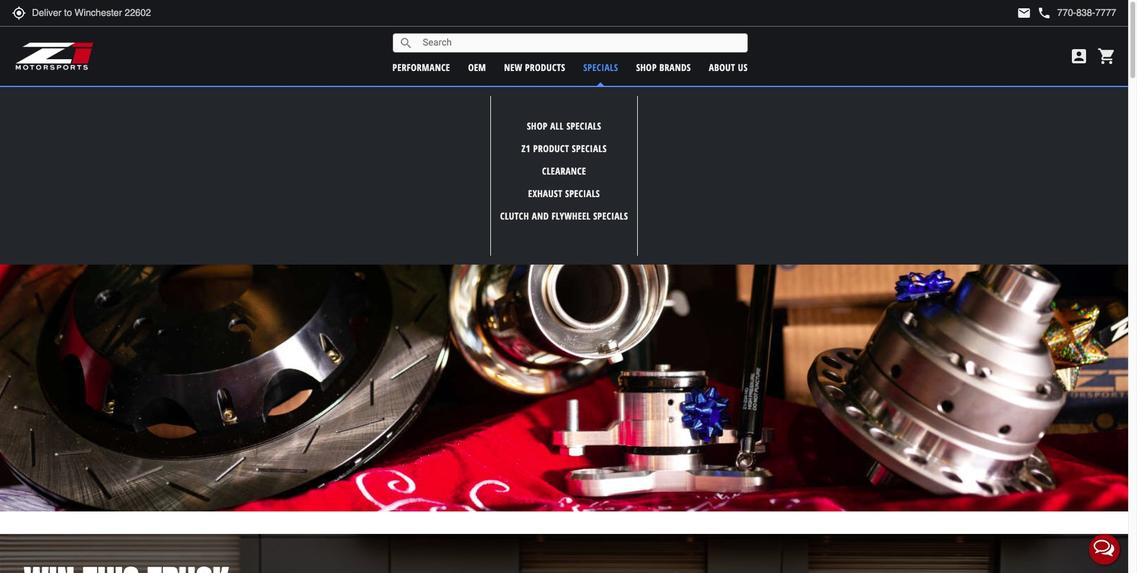 Task type: describe. For each thing, give the bounding box(es) containing it.
z1 motorsports logo image
[[15, 41, 94, 71]]

shop brands link
[[636, 61, 691, 74]]

new
[[504, 61, 523, 74]]

product
[[533, 142, 569, 155]]

clearance link
[[542, 165, 586, 178]]

phone
[[1038, 6, 1052, 20]]

win this truck shop now to get automatically entered image
[[0, 535, 1129, 573]]

account_box link
[[1067, 47, 1092, 66]]

(change
[[616, 92, 643, 104]]

clutch
[[500, 210, 529, 223]]

exhaust specials
[[528, 187, 600, 200]]

shop all specials
[[527, 120, 601, 133]]

flywheel
[[552, 210, 591, 223]]

mail link
[[1017, 6, 1032, 20]]

new products
[[504, 61, 566, 74]]

us
[[738, 61, 748, 74]]

shop for shop brands
[[636, 61, 657, 74]]

z1 product specials
[[522, 142, 607, 155]]

performance link
[[393, 61, 450, 74]]

specials up flywheel
[[565, 187, 600, 200]]

specials up clearance
[[572, 142, 607, 155]]

search
[[399, 36, 413, 50]]

shopping_cart
[[1098, 47, 1117, 66]]

Search search field
[[413, 34, 747, 52]]

shop for shop all specials
[[527, 120, 548, 133]]

about us
[[709, 61, 748, 74]]

shop brands
[[636, 61, 691, 74]]

(change model) link
[[616, 92, 669, 104]]

exhaust specials link
[[528, 187, 600, 200]]

model)
[[645, 92, 669, 104]]

mail
[[1017, 6, 1032, 20]]



Task type: vqa. For each thing, say whether or not it's contained in the screenshot.
shopping:
yes



Task type: locate. For each thing, give the bounding box(es) containing it.
currently shopping: 370z (change model)
[[500, 92, 669, 104]]

1 horizontal spatial shop
[[636, 61, 657, 74]]

oem link
[[468, 61, 486, 74]]

'tis the season spread some cheer with our massive selection of z1 products image
[[0, 110, 1129, 512]]

phone link
[[1038, 6, 1117, 20]]

shop left all
[[527, 120, 548, 133]]

currently
[[500, 92, 540, 104]]

specials
[[584, 61, 618, 74]]

account_box
[[1070, 47, 1089, 66]]

shopping:
[[542, 92, 586, 104]]

mail phone
[[1017, 6, 1052, 20]]

about us link
[[709, 61, 748, 74]]

shop left brands
[[636, 61, 657, 74]]

specials link
[[584, 61, 618, 74]]

shop all specials link
[[527, 120, 601, 133]]

oem
[[468, 61, 486, 74]]

specials right all
[[567, 120, 601, 133]]

my_location
[[12, 6, 26, 20]]

clutch and flywheel specials link
[[500, 210, 628, 223]]

z1
[[522, 142, 531, 155]]

all
[[550, 120, 564, 133]]

1 vertical spatial shop
[[527, 120, 548, 133]]

specials right flywheel
[[593, 210, 628, 223]]

exhaust
[[528, 187, 563, 200]]

new products link
[[504, 61, 566, 74]]

performance
[[393, 61, 450, 74]]

z1 product specials link
[[522, 142, 607, 155]]

about
[[709, 61, 736, 74]]

shop
[[636, 61, 657, 74], [527, 120, 548, 133]]

specials
[[567, 120, 601, 133], [572, 142, 607, 155], [565, 187, 600, 200], [593, 210, 628, 223]]

clutch and flywheel specials
[[500, 210, 628, 223]]

shopping_cart link
[[1095, 47, 1117, 66]]

clearance
[[542, 165, 586, 178]]

370z
[[589, 92, 612, 104]]

brands
[[660, 61, 691, 74]]

0 vertical spatial shop
[[636, 61, 657, 74]]

products
[[525, 61, 566, 74]]

0 horizontal spatial shop
[[527, 120, 548, 133]]

and
[[532, 210, 549, 223]]



